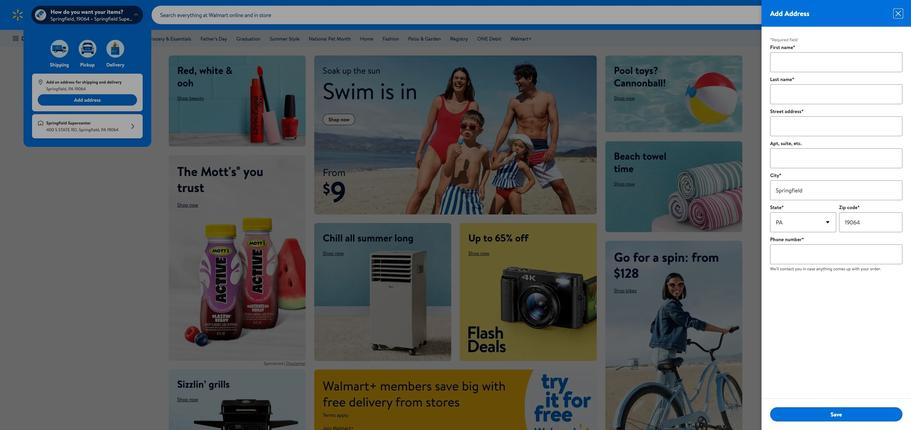 Task type: vqa. For each thing, say whether or not it's contained in the screenshot.
the right Shop
no



Task type: describe. For each thing, give the bounding box(es) containing it.
from dollar 9 null group
[[315, 168, 346, 215]]

Walmart Site-Wide search field
[[152, 6, 790, 24]]

close image
[[895, 9, 903, 18]]

walmart homepage image
[[11, 9, 24, 21]]



Task type: locate. For each thing, give the bounding box(es) containing it.
None text field
[[771, 84, 903, 104], [771, 116, 903, 136], [771, 149, 903, 168], [840, 213, 903, 233], [771, 84, 903, 104], [771, 116, 903, 136], [771, 149, 903, 168], [840, 213, 903, 233]]

dialog
[[762, 0, 912, 431]]

 image
[[38, 120, 43, 126]]

None telephone field
[[771, 245, 903, 265]]

Search search field
[[152, 6, 790, 24]]

 image
[[35, 9, 46, 21], [51, 40, 68, 58], [79, 40, 96, 58], [107, 40, 124, 58], [38, 79, 43, 85]]

None text field
[[771, 52, 903, 72], [771, 181, 903, 201], [771, 52, 903, 72], [771, 181, 903, 201]]



